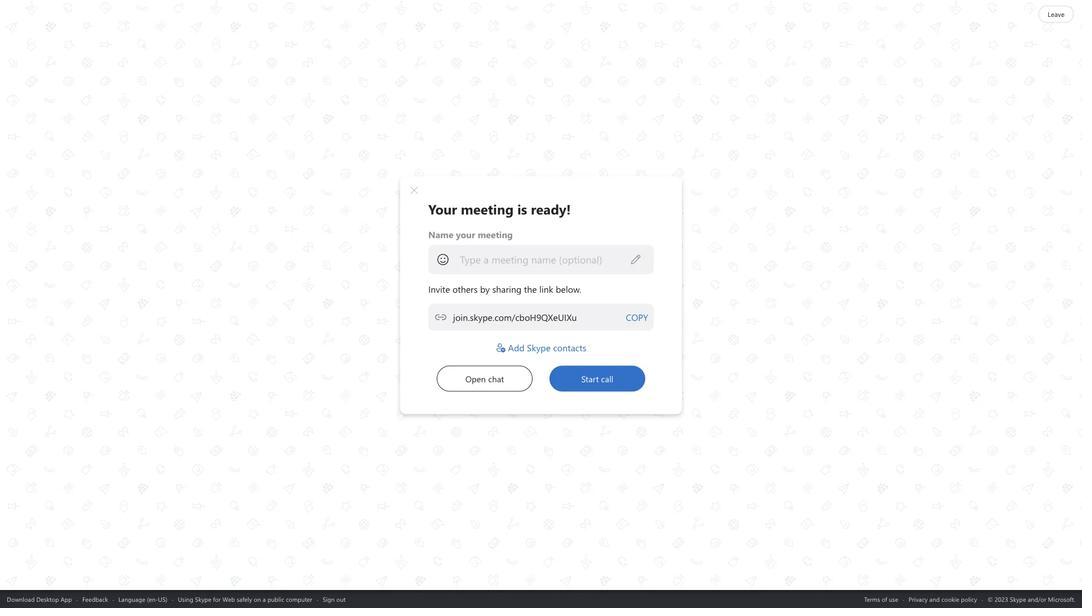 Task type: describe. For each thing, give the bounding box(es) containing it.
terms
[[864, 595, 880, 604]]

computer
[[286, 595, 312, 604]]

language
[[118, 595, 145, 604]]

using
[[178, 595, 193, 604]]

sign out
[[323, 595, 346, 604]]

language (en-us)
[[118, 595, 167, 604]]

public
[[267, 595, 284, 604]]

using skype for web safely on a public computer link
[[178, 595, 312, 604]]

terms of use
[[864, 595, 898, 604]]

using skype for web safely on a public computer
[[178, 595, 312, 604]]

privacy and cookie policy link
[[909, 595, 977, 604]]

us)
[[158, 595, 167, 604]]

policy
[[961, 595, 977, 604]]

sign
[[323, 595, 335, 604]]

use
[[889, 595, 898, 604]]



Task type: vqa. For each thing, say whether or not it's contained in the screenshot.
search
no



Task type: locate. For each thing, give the bounding box(es) containing it.
out
[[336, 595, 346, 604]]

(en-
[[147, 595, 158, 604]]

feedback link
[[82, 595, 108, 604]]

desktop
[[36, 595, 59, 604]]

cookie
[[941, 595, 959, 604]]

download desktop app link
[[7, 595, 72, 604]]

skype
[[195, 595, 211, 604]]

on
[[254, 595, 261, 604]]

safely
[[237, 595, 252, 604]]

Type a meeting name (optional) text field
[[459, 253, 630, 266]]

language (en-us) link
[[118, 595, 167, 604]]

web
[[222, 595, 235, 604]]

privacy
[[909, 595, 928, 604]]

a
[[263, 595, 266, 604]]

privacy and cookie policy
[[909, 595, 977, 604]]

for
[[213, 595, 221, 604]]

download
[[7, 595, 35, 604]]

of
[[882, 595, 887, 604]]

sign out link
[[323, 595, 346, 604]]

terms of use link
[[864, 595, 898, 604]]

app
[[61, 595, 72, 604]]

and
[[929, 595, 940, 604]]

download desktop app
[[7, 595, 72, 604]]

feedback
[[82, 595, 108, 604]]



